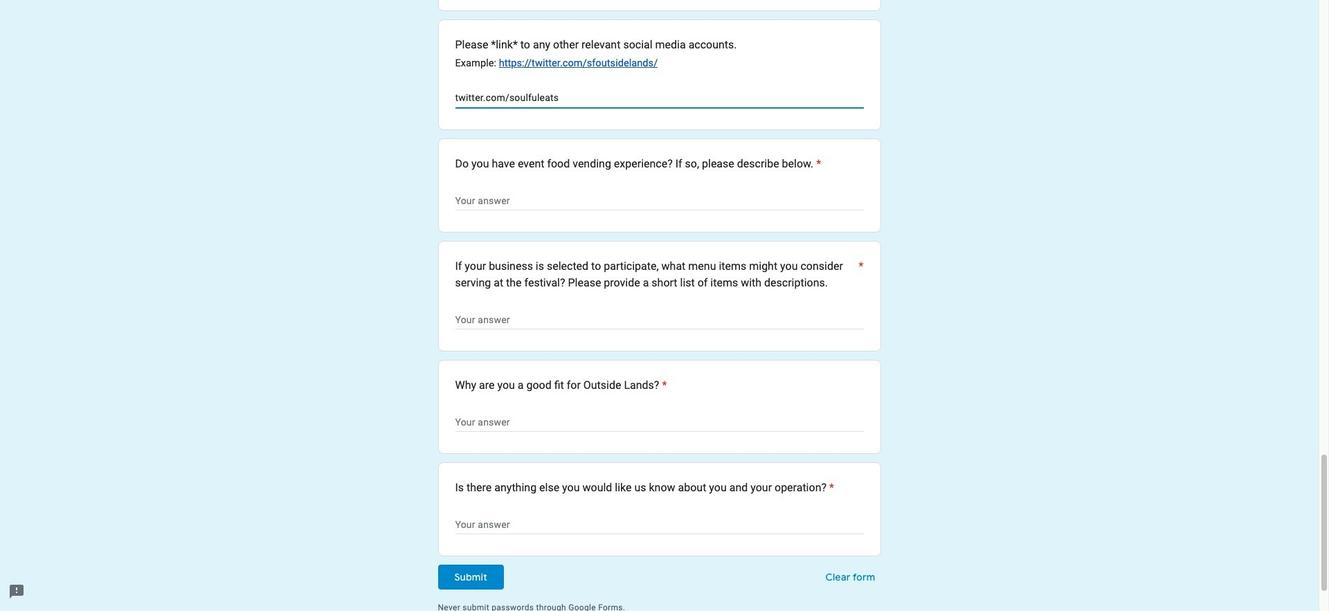 Task type: vqa. For each thing, say whether or not it's contained in the screenshot.
2 option
no



Task type: describe. For each thing, give the bounding box(es) containing it.
4 heading from the top
[[455, 480, 835, 497]]

2 heading from the top
[[455, 259, 864, 292]]

required question element for second heading from the bottom
[[660, 378, 667, 394]]

your answer text field for first heading from the bottom
[[455, 518, 864, 534]]

required question element for second heading
[[856, 259, 864, 292]]



Task type: locate. For each thing, give the bounding box(es) containing it.
list
[[438, 0, 881, 557]]

heading
[[455, 156, 822, 173], [455, 259, 864, 292], [455, 378, 667, 394], [455, 480, 835, 497]]

None text field
[[455, 91, 864, 108]]

required question element
[[814, 156, 822, 173], [856, 259, 864, 292], [660, 378, 667, 394], [827, 480, 835, 497]]

1 heading from the top
[[455, 156, 822, 173]]

2 your answer text field from the top
[[455, 313, 864, 329]]

1 your answer text field from the top
[[455, 193, 864, 210]]

required question element for 1st heading
[[814, 156, 822, 173]]

your answer text field for second heading
[[455, 313, 864, 329]]

Your answer text field
[[455, 415, 864, 432], [455, 518, 864, 534]]

required question element for first heading from the bottom
[[827, 480, 835, 497]]

report a problem to google image
[[8, 584, 25, 600]]

0 vertical spatial your answer text field
[[455, 193, 864, 210]]

Your answer text field
[[455, 193, 864, 210], [455, 313, 864, 329]]

your answer text field for 1st heading
[[455, 193, 864, 210]]

1 your answer text field from the top
[[455, 415, 864, 432]]

2 your answer text field from the top
[[455, 518, 864, 534]]

your answer text field for second heading from the bottom
[[455, 415, 864, 432]]

1 vertical spatial your answer text field
[[455, 313, 864, 329]]

1 vertical spatial your answer text field
[[455, 518, 864, 534]]

3 heading from the top
[[455, 378, 667, 394]]

0 vertical spatial your answer text field
[[455, 415, 864, 432]]



